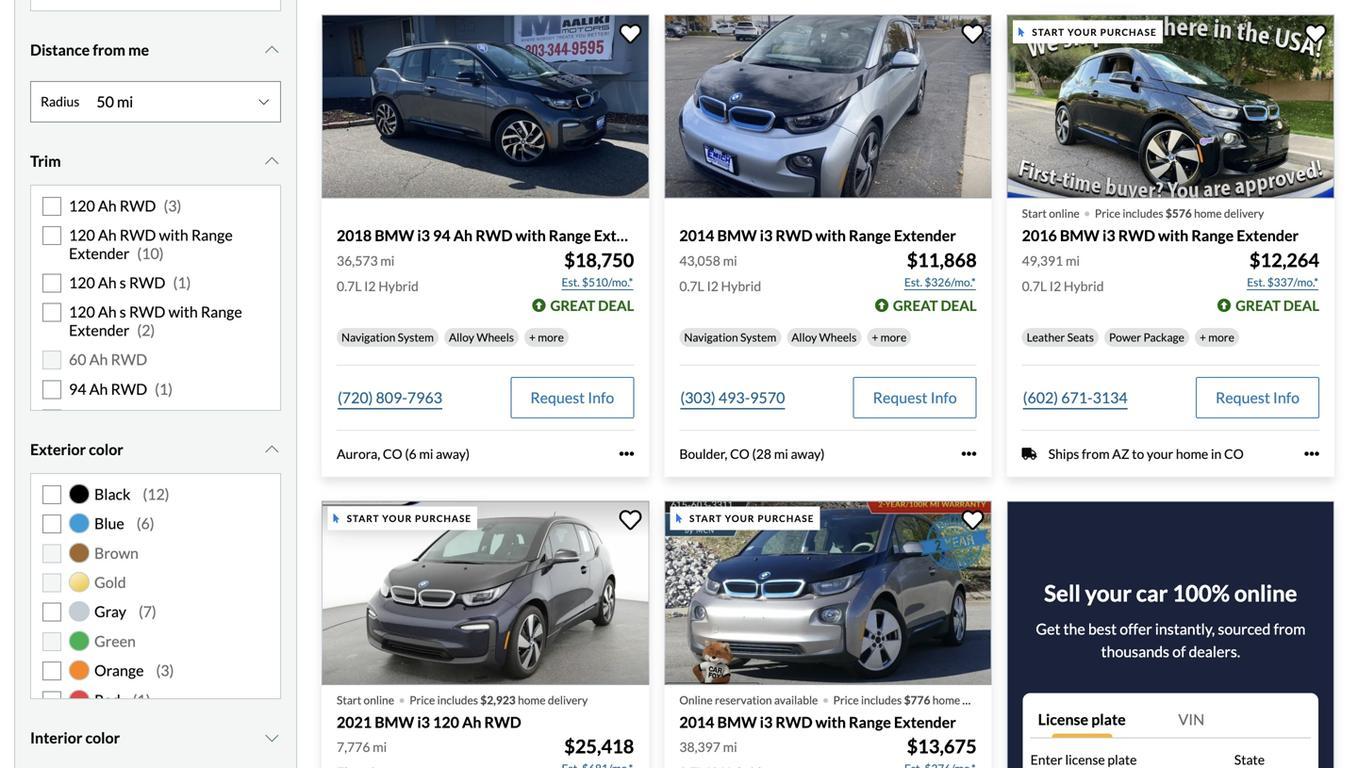 Task type: vqa. For each thing, say whether or not it's contained in the screenshot.
comment IMAGE
no



Task type: locate. For each thing, give the bounding box(es) containing it.
0.7l for $11,868
[[679, 278, 704, 294]]

· inside start online · price includes $576 home delivery 2016 bmw i3 rwd with range extender
[[1083, 195, 1091, 229]]

gray 2018 bmw i3 94 ah rwd with range extender wagon rear-wheel drive 1-speed dual clutch image
[[322, 14, 649, 199]]

bmw inside online reservation available · price includes $776 home delivery 2014 bmw i3 rwd with range extender
[[717, 713, 757, 732]]

more right "package"
[[1208, 331, 1235, 344]]

0 horizontal spatial + more
[[529, 331, 564, 344]]

color for exterior color
[[89, 440, 123, 459]]

0 horizontal spatial 0.7l
[[337, 278, 362, 294]]

tab list
[[1031, 701, 1311, 739]]

request info button for $11,868
[[853, 377, 977, 419]]

mi inside 36,573 mi 0.7l i2 hybrid
[[380, 253, 395, 269]]

co
[[383, 446, 402, 462], [730, 446, 750, 462], [1224, 446, 1244, 462]]

color for interior color
[[85, 729, 120, 747]]

price for 120
[[410, 694, 435, 707]]

delivery up $13,675
[[963, 694, 1003, 707]]

online for range
[[1049, 207, 1080, 220]]

2 + from the left
[[872, 331, 878, 344]]

deal down $326/mo.*
[[941, 297, 977, 314]]

ah inside 120 ah s rwd with range extender
[[98, 303, 117, 321]]

license
[[1038, 711, 1089, 729]]

2018
[[337, 227, 372, 245]]

2 horizontal spatial great
[[1236, 297, 1281, 314]]

2 horizontal spatial + more
[[1200, 331, 1235, 344]]

1 horizontal spatial online
[[1049, 207, 1080, 220]]

home inside start online · price includes $2,923 home delivery 2021 bmw i3 120 ah rwd
[[518, 694, 546, 707]]

1 est. from the left
[[562, 275, 580, 289]]

+ more
[[529, 331, 564, 344], [872, 331, 907, 344], [1200, 331, 1235, 344]]

package
[[1144, 331, 1185, 344]]

1 horizontal spatial hybrid
[[721, 278, 761, 294]]

purchase
[[1100, 26, 1157, 38], [415, 513, 472, 524], [758, 513, 814, 524]]

2 horizontal spatial hybrid
[[1064, 278, 1104, 294]]

i2 for $12,264
[[1050, 278, 1061, 294]]

start for $12,264
[[1032, 26, 1065, 38]]

1 co from the left
[[383, 446, 402, 462]]

1 alloy from the left
[[449, 331, 474, 344]]

38,397
[[679, 740, 721, 756]]

1 horizontal spatial navigation system
[[684, 331, 777, 344]]

809-
[[376, 389, 407, 407]]

2 est. from the left
[[904, 275, 923, 289]]

120 for 120 ah rwd with range extender
[[69, 226, 95, 244]]

1 horizontal spatial request
[[873, 389, 928, 407]]

1 request info button from the left
[[511, 377, 634, 419]]

2 navigation system from the left
[[684, 331, 777, 344]]

delivery for rwd
[[548, 694, 588, 707]]

1 horizontal spatial purchase
[[758, 513, 814, 524]]

3 great from the left
[[1236, 297, 1281, 314]]

system for $18,750
[[398, 331, 434, 344]]

2014 up 43,058
[[679, 227, 714, 245]]

1 2014 from the top
[[679, 227, 714, 245]]

with inside start online · price includes $576 home delivery 2016 bmw i3 rwd with range extender
[[1158, 227, 1189, 245]]

s inside 120 ah s rwd with range extender
[[120, 303, 126, 321]]

0 horizontal spatial request
[[530, 389, 585, 407]]

2 horizontal spatial est.
[[1247, 275, 1265, 289]]

$576
[[1166, 207, 1192, 220]]

1 horizontal spatial start your purchase
[[690, 513, 814, 524]]

2 horizontal spatial i2
[[1050, 278, 1061, 294]]

start for $25,418
[[347, 513, 380, 524]]

1 chevron down image from the top
[[263, 42, 281, 57]]

home right '$576'
[[1194, 207, 1222, 220]]

94 ah rwd with range extender
[[69, 409, 224, 446]]

(7)
[[139, 603, 156, 621]]

2 request from the left
[[873, 389, 928, 407]]

i2 down 36,573
[[364, 278, 376, 294]]

black 2016 bmw i3 rwd with range extender wagon rear-wheel drive automatic image
[[1007, 14, 1335, 199]]

$326/mo.*
[[925, 275, 976, 289]]

1 great deal from the left
[[550, 297, 634, 314]]

price for rwd
[[1095, 207, 1121, 220]]

i2 for $18,750
[[364, 278, 376, 294]]

0.7l inside 36,573 mi 0.7l i2 hybrid
[[337, 278, 362, 294]]

alloy for $18,750
[[449, 331, 474, 344]]

bmw inside start online · price includes $2,923 home delivery 2021 bmw i3 120 ah rwd
[[375, 713, 414, 732]]

est. down $18,750
[[562, 275, 580, 289]]

andesite silver met w/bmw i frozen blue accent 2014 bmw i3 rwd with range extender wagon rear-wheel drive 1-speed automatic image
[[664, 501, 992, 686]]

0 vertical spatial (3)
[[164, 197, 181, 215]]

color
[[89, 440, 123, 459], [85, 729, 120, 747]]

7,776 mi
[[337, 740, 387, 756]]

navigation for $11,868
[[684, 331, 738, 344]]

mi right 7,776 in the left bottom of the page
[[373, 740, 387, 756]]

0 horizontal spatial from
[[93, 40, 125, 59]]

bmw
[[375, 227, 414, 245], [717, 227, 757, 245], [1060, 227, 1100, 245], [375, 713, 414, 732], [717, 713, 757, 732]]

with inside 94 ah rwd with range extender
[[150, 409, 180, 428]]

from
[[93, 40, 125, 59], [1082, 446, 1110, 462], [1274, 620, 1306, 638]]

+ for $11,868
[[872, 331, 878, 344]]

2014
[[679, 227, 714, 245], [679, 713, 714, 732]]

price left $2,923
[[410, 694, 435, 707]]

2 info from the left
[[931, 389, 957, 407]]

3 est. from the left
[[1247, 275, 1265, 289]]

2 vertical spatial from
[[1274, 620, 1306, 638]]

2 vertical spatial 94
[[69, 409, 86, 428]]

blue
[[94, 515, 124, 533]]

system up 7963
[[398, 331, 434, 344]]

aurora,
[[337, 446, 380, 462]]

0 horizontal spatial system
[[398, 331, 434, 344]]

0.7l down 49,391
[[1022, 278, 1047, 294]]

1 request info from the left
[[530, 389, 614, 407]]

wheels for $11,868
[[819, 331, 857, 344]]

120 ah s rwd (1)
[[69, 274, 191, 292]]

1 away) from the left
[[436, 446, 470, 462]]

deal down $337/mo.*
[[1284, 297, 1320, 314]]

2 chevron down image from the top
[[263, 154, 281, 169]]

0 horizontal spatial online
[[364, 694, 394, 707]]

0 horizontal spatial delivery
[[548, 694, 588, 707]]

hybrid inside 36,573 mi 0.7l i2 hybrid
[[378, 278, 419, 294]]

online up the sourced
[[1234, 580, 1297, 607]]

0 horizontal spatial alloy wheels
[[449, 331, 514, 344]]

from left me
[[93, 40, 125, 59]]

0 horizontal spatial +
[[529, 331, 536, 344]]

more down est. $326/mo.* "button"
[[881, 331, 907, 344]]

0 horizontal spatial deal
[[598, 297, 634, 314]]

2 2014 from the top
[[679, 713, 714, 732]]

extender up "$12,264"
[[1237, 227, 1299, 245]]

120 inside start online · price includes $2,923 home delivery 2021 bmw i3 120 ah rwd
[[433, 713, 459, 732]]

interior color
[[30, 729, 120, 747]]

3 chevron down image from the top
[[263, 731, 281, 746]]

home inside start online · price includes $576 home delivery 2016 bmw i3 rwd with range extender
[[1194, 207, 1222, 220]]

$13,675
[[907, 736, 977, 758]]

delivery up "$12,264"
[[1224, 207, 1264, 220]]

0 horizontal spatial price
[[410, 694, 435, 707]]

more for $18,750
[[538, 331, 564, 344]]

(3) up 120 ah rwd with range extender in the left of the page
[[164, 197, 181, 215]]

0 horizontal spatial info
[[588, 389, 614, 407]]

bmw right 2021
[[375, 713, 414, 732]]

0 horizontal spatial navigation
[[341, 331, 395, 344]]

0.7l down 43,058
[[679, 278, 704, 294]]

2016
[[1022, 227, 1057, 245]]

1 info from the left
[[588, 389, 614, 407]]

1 horizontal spatial info
[[931, 389, 957, 407]]

2 great deal from the left
[[893, 297, 977, 314]]

navigation system up (720) 809-7963
[[341, 331, 434, 344]]

est. $337/mo.* button
[[1246, 273, 1320, 292]]

1 i2 from the left
[[364, 278, 376, 294]]

2 horizontal spatial request info
[[1216, 389, 1300, 407]]

1 + from the left
[[529, 331, 536, 344]]

i2 inside 36,573 mi 0.7l i2 hybrid
[[364, 278, 376, 294]]

rwd inside 94 ah rwd with range extender
[[111, 409, 147, 428]]

0 horizontal spatial alloy
[[449, 331, 474, 344]]

2 horizontal spatial more
[[1208, 331, 1235, 344]]

hybrid
[[378, 278, 419, 294], [721, 278, 761, 294], [1064, 278, 1104, 294]]

1 horizontal spatial away)
[[791, 446, 825, 462]]

includes inside online reservation available · price includes $776 home delivery 2014 bmw i3 rwd with range extender
[[861, 694, 902, 707]]

2 horizontal spatial purchase
[[1100, 26, 1157, 38]]

1 deal from the left
[[598, 297, 634, 314]]

i2 inside 49,391 mi 0.7l i2 hybrid
[[1050, 278, 1061, 294]]

includes inside start online · price includes $576 home delivery 2016 bmw i3 rwd with range extender
[[1123, 207, 1164, 220]]

price right available
[[833, 694, 859, 707]]

2 deal from the left
[[941, 297, 977, 314]]

bmw down reservation
[[717, 713, 757, 732]]

0 vertical spatial plate
[[1091, 711, 1126, 729]]

0 vertical spatial s
[[120, 274, 126, 292]]

purchase for ·
[[415, 513, 472, 524]]

online inside start online · price includes $2,923 home delivery 2021 bmw i3 120 ah rwd
[[364, 694, 394, 707]]

1 horizontal spatial delivery
[[963, 694, 1003, 707]]

price inside start online · price includes $576 home delivery 2016 bmw i3 rwd with range extender
[[1095, 207, 1121, 220]]

0.7l down 36,573
[[337, 278, 362, 294]]

2 horizontal spatial great deal
[[1236, 297, 1320, 314]]

1 horizontal spatial ·
[[822, 682, 830, 716]]

0 vertical spatial color
[[89, 440, 123, 459]]

away) for $11,868
[[791, 446, 825, 462]]

94 inside 94 ah rwd with range extender
[[69, 409, 86, 428]]

$18,750 est. $510/mo.*
[[562, 249, 634, 289]]

i2 inside 43,058 mi 0.7l i2 hybrid
[[707, 278, 719, 294]]

sell your car 100% online
[[1044, 580, 1297, 607]]

0.7l inside 43,058 mi 0.7l i2 hybrid
[[679, 278, 704, 294]]

price inside start online · price includes $2,923 home delivery 2021 bmw i3 120 ah rwd
[[410, 694, 435, 707]]

1 horizontal spatial mouse pointer image
[[1019, 27, 1025, 37]]

request
[[530, 389, 585, 407], [873, 389, 928, 407], [1216, 389, 1270, 407]]

2 0.7l from the left
[[679, 278, 704, 294]]

system for $11,868
[[740, 331, 777, 344]]

2 great from the left
[[893, 297, 938, 314]]

extender up the 60 ah rwd
[[69, 321, 130, 339]]

(1) up 94 ah rwd with range extender
[[155, 380, 173, 398]]

3 + more from the left
[[1200, 331, 1235, 344]]

0.7l inside 49,391 mi 0.7l i2 hybrid
[[1022, 278, 1047, 294]]

online inside start online · price includes $576 home delivery 2016 bmw i3 rwd with range extender
[[1049, 207, 1080, 220]]

1 vertical spatial 2014
[[679, 713, 714, 732]]

120 inside 120 ah rwd with range extender
[[69, 226, 95, 244]]

1 great from the left
[[550, 297, 595, 314]]

1 navigation from the left
[[341, 331, 395, 344]]

mouse pointer image
[[333, 514, 339, 524]]

color up black on the left of page
[[89, 440, 123, 459]]

navigation up '(720)'
[[341, 331, 395, 344]]

navigation system up (303) 493-9570
[[684, 331, 777, 344]]

(1) up 120 ah s rwd with range extender
[[173, 274, 191, 292]]

2 + more from the left
[[872, 331, 907, 344]]

0 horizontal spatial great deal
[[550, 297, 634, 314]]

1 horizontal spatial +
[[872, 331, 878, 344]]

s left (2)
[[120, 303, 126, 321]]

est. inside $18,750 est. $510/mo.*
[[562, 275, 580, 289]]

mi inside 43,058 mi 0.7l i2 hybrid
[[723, 253, 737, 269]]

2 horizontal spatial includes
[[1123, 207, 1164, 220]]

mi for 38,397 mi
[[723, 740, 737, 756]]

1 horizontal spatial navigation
[[684, 331, 738, 344]]

1 horizontal spatial request info
[[873, 389, 957, 407]]

1 horizontal spatial 0.7l
[[679, 278, 704, 294]]

online reservation available · price includes $776 home delivery 2014 bmw i3 rwd with range extender
[[679, 682, 1003, 732]]

1 horizontal spatial wheels
[[819, 331, 857, 344]]

2 away) from the left
[[791, 446, 825, 462]]

2014 bmw i3 rwd with range extender
[[679, 227, 956, 245]]

2 i2 from the left
[[707, 278, 719, 294]]

rwd inside 120 ah s rwd with range extender
[[129, 303, 166, 321]]

est.
[[562, 275, 580, 289], [904, 275, 923, 289], [1247, 275, 1265, 289]]

2 co from the left
[[730, 446, 750, 462]]

ah for 120 ah rwd (3)
[[98, 197, 117, 215]]

120 inside 120 ah s rwd with range extender
[[69, 303, 95, 321]]

0 horizontal spatial great
[[550, 297, 595, 314]]

1 0.7l from the left
[[337, 278, 362, 294]]

more
[[538, 331, 564, 344], [881, 331, 907, 344], [1208, 331, 1235, 344]]

0 vertical spatial chevron down image
[[263, 42, 281, 57]]

2 more from the left
[[881, 331, 907, 344]]

1 horizontal spatial alloy wheels
[[792, 331, 857, 344]]

(3) right orange
[[156, 662, 174, 680]]

0 horizontal spatial ellipsis h image
[[619, 447, 634, 462]]

0 horizontal spatial includes
[[437, 694, 478, 707]]

distance from me
[[30, 40, 149, 59]]

$11,868 est. $326/mo.*
[[904, 249, 977, 289]]

3 i2 from the left
[[1050, 278, 1061, 294]]

0 horizontal spatial start your purchase
[[347, 513, 472, 524]]

with inside 120 ah rwd with range extender
[[159, 226, 188, 244]]

info for $18,750
[[588, 389, 614, 407]]

0 horizontal spatial request info
[[530, 389, 614, 407]]

38,397 mi
[[679, 740, 737, 756]]

(1) right red in the bottom of the page
[[133, 691, 150, 710]]

color down red in the bottom of the page
[[85, 729, 120, 747]]

0 vertical spatial mouse pointer image
[[1019, 27, 1025, 37]]

aurora, co (6 mi away)
[[337, 446, 470, 462]]

1 system from the left
[[398, 331, 434, 344]]

license
[[1065, 752, 1105, 768]]

thousands
[[1101, 643, 1170, 661]]

ah inside 120 ah rwd with range extender
[[98, 226, 117, 244]]

2 s from the top
[[120, 303, 126, 321]]

1 horizontal spatial more
[[881, 331, 907, 344]]

enter license plate
[[1031, 752, 1137, 768]]

2 vertical spatial online
[[364, 694, 394, 707]]

mouse pointer image for $12,264
[[1019, 27, 1025, 37]]

away) right (28
[[791, 446, 825, 462]]

est. down "$12,264"
[[1247, 275, 1265, 289]]

vin tab
[[1171, 701, 1311, 739]]

0 horizontal spatial navigation system
[[341, 331, 434, 344]]

chevron down image inside distance from me dropdown button
[[263, 42, 281, 57]]

0 vertical spatial online
[[1049, 207, 1080, 220]]

great deal down est. $326/mo.* "button"
[[893, 297, 977, 314]]

2 alloy from the left
[[792, 331, 817, 344]]

· right 2021
[[398, 682, 406, 716]]

purchase for available
[[758, 513, 814, 524]]

1 horizontal spatial request info button
[[853, 377, 977, 419]]

3 great deal from the left
[[1236, 297, 1320, 314]]

request info for $11,868
[[873, 389, 957, 407]]

i3 inside start online · price includes $2,923 home delivery 2021 bmw i3 120 ah rwd
[[417, 713, 430, 732]]

1 more from the left
[[538, 331, 564, 344]]

online for rwd
[[364, 694, 394, 707]]

extender down $776
[[894, 713, 956, 732]]

great down est. $337/mo.* button
[[1236, 297, 1281, 314]]

0 horizontal spatial hybrid
[[378, 278, 419, 294]]

ellipsis h image
[[962, 447, 977, 462]]

more down est. $510/mo.* button
[[538, 331, 564, 344]]

interior
[[30, 729, 82, 747]]

bmw right 2016
[[1060, 227, 1100, 245]]

· right 2016
[[1083, 195, 1091, 229]]

mouse pointer image
[[1019, 27, 1025, 37], [676, 514, 682, 524]]

2 horizontal spatial price
[[1095, 207, 1121, 220]]

1 horizontal spatial i2
[[707, 278, 719, 294]]

dealers.
[[1189, 643, 1240, 661]]

start online · price includes $2,923 home delivery 2021 bmw i3 120 ah rwd
[[337, 682, 588, 732]]

start for $13,675
[[690, 513, 722, 524]]

range
[[191, 226, 233, 244], [549, 227, 591, 245], [849, 227, 891, 245], [1192, 227, 1234, 245], [201, 303, 242, 321], [183, 409, 224, 428], [849, 713, 891, 732]]

1 horizontal spatial deal
[[941, 297, 977, 314]]

2 horizontal spatial info
[[1273, 389, 1300, 407]]

great
[[550, 297, 595, 314], [893, 297, 938, 314], [1236, 297, 1281, 314]]

1 vertical spatial mouse pointer image
[[676, 514, 682, 524]]

your
[[1068, 26, 1098, 38], [1147, 446, 1174, 462], [382, 513, 412, 524], [725, 513, 755, 524], [1085, 580, 1132, 607]]

2 horizontal spatial deal
[[1284, 297, 1320, 314]]

chevron down image
[[263, 42, 281, 57], [263, 154, 281, 169], [263, 731, 281, 746]]

94 down the 60
[[69, 380, 86, 398]]

3 co from the left
[[1224, 446, 1244, 462]]

+ for $18,750
[[529, 331, 536, 344]]

great deal down est. $510/mo.* button
[[550, 297, 634, 314]]

· inside start online · price includes $2,923 home delivery 2021 bmw i3 120 ah rwd
[[398, 682, 406, 716]]

94
[[433, 227, 450, 245], [69, 380, 86, 398], [69, 409, 86, 428]]

7,776
[[337, 740, 370, 756]]

navigation system for $11,868
[[684, 331, 777, 344]]

extender inside 120 ah s rwd with range extender
[[69, 321, 130, 339]]

great down est. $510/mo.* button
[[550, 297, 595, 314]]

1 hybrid from the left
[[378, 278, 419, 294]]

2014 down online
[[679, 713, 714, 732]]

+ more down est. $510/mo.* button
[[529, 331, 564, 344]]

delivery
[[1224, 207, 1264, 220], [548, 694, 588, 707], [963, 694, 1003, 707]]

ah for 60 ah rwd
[[89, 350, 108, 369]]

co left (28
[[730, 446, 750, 462]]

1 vertical spatial online
[[1234, 580, 1297, 607]]

system up 9570
[[740, 331, 777, 344]]

online up 2021
[[364, 694, 394, 707]]

94 up the exterior color on the bottom of page
[[69, 409, 86, 428]]

delivery inside start online · price includes $576 home delivery 2016 bmw i3 rwd with range extender
[[1224, 207, 1264, 220]]

mi inside 49,391 mi 0.7l i2 hybrid
[[1066, 253, 1080, 269]]

great for $11,868
[[893, 297, 938, 314]]

$18,750
[[564, 249, 634, 272]]

from left az
[[1082, 446, 1110, 462]]

est. inside $11,868 est. $326/mo.*
[[904, 275, 923, 289]]

2 navigation from the left
[[684, 331, 738, 344]]

mi right 49,391
[[1066, 253, 1080, 269]]

· right available
[[822, 682, 830, 716]]

request for $11,868
[[873, 389, 928, 407]]

0 horizontal spatial away)
[[436, 446, 470, 462]]

2 request info from the left
[[873, 389, 957, 407]]

1 horizontal spatial est.
[[904, 275, 923, 289]]

2 horizontal spatial +
[[1200, 331, 1206, 344]]

0 horizontal spatial request info button
[[511, 377, 634, 419]]

includes left $2,923
[[437, 694, 478, 707]]

mi right the 38,397
[[723, 740, 737, 756]]

0.7l
[[337, 278, 362, 294], [679, 278, 704, 294], [1022, 278, 1047, 294]]

0 horizontal spatial purchase
[[415, 513, 472, 524]]

navigation up (303)
[[684, 331, 738, 344]]

with inside 120 ah s rwd with range extender
[[168, 303, 198, 321]]

online up 2016
[[1049, 207, 1080, 220]]

start inside start online · price includes $2,923 home delivery 2021 bmw i3 120 ah rwd
[[337, 694, 361, 707]]

2 vertical spatial (1)
[[133, 691, 150, 710]]

mi right (6
[[419, 446, 433, 462]]

mi right 36,573
[[380, 253, 395, 269]]

chevron down image inside trim dropdown button
[[263, 154, 281, 169]]

co right in
[[1224, 446, 1244, 462]]

3 more from the left
[[1208, 331, 1235, 344]]

includes inside start online · price includes $2,923 home delivery 2021 bmw i3 120 ah rwd
[[437, 694, 478, 707]]

extender up 120 ah s rwd (1)
[[69, 244, 130, 263]]

i2 down 49,391
[[1050, 278, 1061, 294]]

1 vertical spatial color
[[85, 729, 120, 747]]

home
[[1194, 207, 1222, 220], [1176, 446, 1209, 462], [518, 694, 546, 707], [933, 694, 960, 707]]

includes left '$576'
[[1123, 207, 1164, 220]]

9570
[[750, 389, 785, 407]]

reservation
[[715, 694, 772, 707]]

great deal down est. $337/mo.* button
[[1236, 297, 1320, 314]]

i3 down reservation
[[760, 713, 773, 732]]

extender down the 94 ah rwd (1)
[[69, 427, 130, 446]]

1 alloy wheels from the left
[[449, 331, 514, 344]]

mi right 43,058
[[723, 253, 737, 269]]

request info button for $18,750
[[511, 377, 634, 419]]

0 horizontal spatial more
[[538, 331, 564, 344]]

seats
[[1067, 331, 1094, 344]]

2 ellipsis h image from the left
[[1304, 447, 1320, 462]]

0 horizontal spatial mouse pointer image
[[676, 514, 682, 524]]

1 horizontal spatial co
[[730, 446, 750, 462]]

94 right the 2018 on the top left of the page
[[433, 227, 450, 245]]

i2 down 43,058
[[707, 278, 719, 294]]

great down est. $326/mo.* "button"
[[893, 297, 938, 314]]

ellipsis h image
[[619, 447, 634, 462], [1304, 447, 1320, 462]]

navigation system
[[341, 331, 434, 344], [684, 331, 777, 344]]

from inside dropdown button
[[93, 40, 125, 59]]

navigation
[[341, 331, 395, 344], [684, 331, 738, 344]]

1 horizontal spatial system
[[740, 331, 777, 344]]

hybrid inside 49,391 mi 0.7l i2 hybrid
[[1064, 278, 1104, 294]]

home right $776
[[933, 694, 960, 707]]

1 vertical spatial chevron down image
[[263, 154, 281, 169]]

hybrid for $18,750
[[378, 278, 419, 294]]

price left '$576'
[[1095, 207, 1121, 220]]

delivery up $25,418
[[548, 694, 588, 707]]

1 horizontal spatial + more
[[872, 331, 907, 344]]

rwd inside start online · price includes $576 home delivery 2016 bmw i3 rwd with range extender
[[1118, 227, 1155, 245]]

2 hybrid from the left
[[721, 278, 761, 294]]

i3 inside start online · price includes $576 home delivery 2016 bmw i3 rwd with range extender
[[1103, 227, 1115, 245]]

2 wheels from the left
[[819, 331, 857, 344]]

co for $11,868
[[730, 446, 750, 462]]

(1)
[[173, 274, 191, 292], [155, 380, 173, 398], [133, 691, 150, 710]]

94 for 94 ah rwd (1)
[[69, 380, 86, 398]]

s for (1)
[[120, 274, 126, 292]]

3 deal from the left
[[1284, 297, 1320, 314]]

1 wheels from the left
[[477, 331, 514, 344]]

ah for 120 ah rwd with range extender
[[98, 226, 117, 244]]

2 system from the left
[[740, 331, 777, 344]]

1 navigation system from the left
[[341, 331, 434, 344]]

3 hybrid from the left
[[1064, 278, 1104, 294]]

navigation for $18,750
[[341, 331, 395, 344]]

i2
[[364, 278, 376, 294], [707, 278, 719, 294], [1050, 278, 1061, 294]]

1 + more from the left
[[529, 331, 564, 344]]

est. down $11,868
[[904, 275, 923, 289]]

i3 inside online reservation available · price includes $776 home delivery 2014 bmw i3 rwd with range extender
[[760, 713, 773, 732]]

+ more down est. $326/mo.* "button"
[[872, 331, 907, 344]]

94 ah rwd (1)
[[69, 380, 173, 398]]

distance from me button
[[30, 26, 281, 73]]

1 vertical spatial s
[[120, 303, 126, 321]]

ah inside 94 ah rwd with range extender
[[89, 409, 108, 428]]

plate
[[1091, 711, 1126, 729], [1108, 752, 1137, 768]]

2 horizontal spatial co
[[1224, 446, 1244, 462]]

1 horizontal spatial great deal
[[893, 297, 977, 314]]

94 for 94 ah rwd with range extender
[[69, 409, 86, 428]]

1 vertical spatial 94
[[69, 380, 86, 398]]

delivery inside start online · price includes $2,923 home delivery 2021 bmw i3 120 ah rwd
[[548, 694, 588, 707]]

0 horizontal spatial i2
[[364, 278, 376, 294]]

0.7l for $18,750
[[337, 278, 362, 294]]

0 vertical spatial (1)
[[173, 274, 191, 292]]

deal down $510/mo.*
[[598, 297, 634, 314]]

120 ah rwd (3)
[[69, 197, 181, 215]]

extender inside 94 ah rwd with range extender
[[69, 427, 130, 446]]

2 horizontal spatial delivery
[[1224, 207, 1264, 220]]

get
[[1036, 620, 1061, 638]]

2 horizontal spatial request
[[1216, 389, 1270, 407]]

0 horizontal spatial ·
[[398, 682, 406, 716]]

· for 2016
[[1083, 195, 1091, 229]]

43,058
[[679, 253, 721, 269]]

rwd
[[120, 197, 156, 215], [120, 226, 156, 244], [476, 227, 513, 245], [776, 227, 813, 245], [1118, 227, 1155, 245], [129, 274, 166, 292], [129, 303, 166, 321], [111, 350, 147, 369], [111, 380, 147, 398], [111, 409, 147, 428], [484, 713, 521, 732], [776, 713, 813, 732]]

2 alloy wheels from the left
[[792, 331, 857, 344]]

3 0.7l from the left
[[1022, 278, 1047, 294]]

1 s from the top
[[120, 274, 126, 292]]

2 horizontal spatial online
[[1234, 580, 1297, 607]]

(12)
[[143, 485, 169, 504]]

est. inside $12,264 est. $337/mo.*
[[1247, 275, 1265, 289]]

2 horizontal spatial ·
[[1083, 195, 1091, 229]]

est. for $11,868
[[904, 275, 923, 289]]

0 vertical spatial 94
[[433, 227, 450, 245]]

1 request from the left
[[530, 389, 585, 407]]

co left (6
[[383, 446, 402, 462]]

away) right (6
[[436, 446, 470, 462]]

i3 right 2021
[[417, 713, 430, 732]]

i3 up 49,391 mi 0.7l i2 hybrid
[[1103, 227, 1115, 245]]

from right the sourced
[[1274, 620, 1306, 638]]

instantly,
[[1155, 620, 1215, 638]]

s down 120 ah rwd with range extender in the left of the page
[[120, 274, 126, 292]]

tab list containing license plate
[[1031, 701, 1311, 739]]

+ more right "package"
[[1200, 331, 1235, 344]]

7963
[[407, 389, 442, 407]]

extender inside 120 ah rwd with range extender
[[69, 244, 130, 263]]

1 vertical spatial from
[[1082, 446, 1110, 462]]

home right $2,923
[[518, 694, 546, 707]]

your for $25,418
[[382, 513, 412, 524]]

mi for 43,058 mi 0.7l i2 hybrid
[[723, 253, 737, 269]]

includes left $776
[[861, 694, 902, 707]]

2 horizontal spatial 0.7l
[[1022, 278, 1047, 294]]

2 request info button from the left
[[853, 377, 977, 419]]

hybrid inside 43,058 mi 0.7l i2 hybrid
[[721, 278, 761, 294]]

away)
[[436, 446, 470, 462], [791, 446, 825, 462]]



Task type: describe. For each thing, give the bounding box(es) containing it.
best
[[1088, 620, 1117, 638]]

deal for $12,264
[[1284, 297, 1320, 314]]

exterior color button
[[30, 426, 281, 473]]

leather seats
[[1027, 331, 1094, 344]]

exterior color
[[30, 440, 123, 459]]

trim
[[30, 152, 61, 170]]

120 ah s rwd with range extender
[[69, 303, 242, 339]]

az
[[1112, 446, 1130, 462]]

· inside online reservation available · price includes $776 home delivery 2014 bmw i3 rwd with range extender
[[822, 682, 830, 716]]

49,391
[[1022, 253, 1063, 269]]

online
[[679, 694, 713, 707]]

ah for 94 ah rwd (1)
[[89, 380, 108, 398]]

1 vertical spatial (3)
[[156, 662, 174, 680]]

2014 inside online reservation available · price includes $776 home delivery 2014 bmw i3 rwd with range extender
[[679, 713, 714, 732]]

deal for $18,750
[[598, 297, 634, 314]]

ships from az to your home in co
[[1049, 446, 1244, 462]]

trim button
[[30, 138, 281, 185]]

(2)
[[137, 321, 155, 339]]

imperial blue metallic w/frozen gray accent 2021 bmw i3 120 ah rwd wagon rear-wheel drive automatic image
[[322, 501, 649, 686]]

offer
[[1120, 620, 1152, 638]]

$12,264
[[1250, 249, 1320, 272]]

bmw up 43,058 mi 0.7l i2 hybrid
[[717, 227, 757, 245]]

mouse pointer image for $13,675
[[676, 514, 682, 524]]

info for $11,868
[[931, 389, 957, 407]]

license plate
[[1038, 711, 1126, 729]]

boulder, co (28 mi away)
[[679, 446, 825, 462]]

away) for $18,750
[[436, 446, 470, 462]]

hybrid for $11,868
[[721, 278, 761, 294]]

wheels for $18,750
[[477, 331, 514, 344]]

i2 for $11,868
[[707, 278, 719, 294]]

100%
[[1172, 580, 1230, 607]]

interior color button
[[30, 715, 281, 762]]

brown
[[94, 544, 139, 562]]

more for $11,868
[[881, 331, 907, 344]]

gold
[[94, 573, 126, 592]]

with inside online reservation available · price includes $776 home delivery 2014 bmw i3 rwd with range extender
[[816, 713, 846, 732]]

(602) 671-3134 button
[[1022, 377, 1129, 419]]

3 request from the left
[[1216, 389, 1270, 407]]

power package
[[1109, 331, 1185, 344]]

plate inside tab
[[1091, 711, 1126, 729]]

2 horizontal spatial start your purchase
[[1032, 26, 1157, 38]]

0.7l for $12,264
[[1022, 278, 1047, 294]]

start online · price includes $576 home delivery 2016 bmw i3 rwd with range extender
[[1022, 195, 1299, 245]]

ah for 120 ah s rwd with range extender
[[98, 303, 117, 321]]

includes for 120
[[437, 694, 478, 707]]

· for 2021
[[398, 682, 406, 716]]

your for $12,264
[[1068, 26, 1098, 38]]

price inside online reservation available · price includes $776 home delivery 2014 bmw i3 rwd with range extender
[[833, 694, 859, 707]]

truck image
[[1022, 447, 1037, 462]]

alloy for $11,868
[[792, 331, 817, 344]]

to
[[1132, 446, 1144, 462]]

mi for 36,573 mi 0.7l i2 hybrid
[[380, 253, 395, 269]]

$11,868
[[907, 249, 977, 272]]

chevron down image for 120 ah rwd
[[263, 154, 281, 169]]

sourced
[[1218, 620, 1271, 638]]

(28
[[752, 446, 772, 462]]

get the best offer instantly, sourced from thousands of dealers.
[[1036, 620, 1306, 661]]

alloy wheels for $11,868
[[792, 331, 857, 344]]

43,058 mi 0.7l i2 hybrid
[[679, 253, 761, 294]]

chevron down image
[[263, 442, 281, 457]]

(720) 809-7963
[[338, 389, 442, 407]]

gray
[[94, 603, 126, 621]]

ah for 120 ah s rwd (1)
[[98, 274, 117, 292]]

$776
[[904, 694, 930, 707]]

license plate tab
[[1031, 701, 1171, 739]]

3 request info button from the left
[[1196, 377, 1320, 419]]

in
[[1211, 446, 1222, 462]]

493-
[[719, 389, 750, 407]]

orange
[[94, 662, 144, 680]]

navigation system for $18,750
[[341, 331, 434, 344]]

power
[[1109, 331, 1141, 344]]

49,391 mi 0.7l i2 hybrid
[[1022, 253, 1104, 294]]

of
[[1172, 643, 1186, 661]]

(303) 493-9570 button
[[679, 377, 786, 419]]

great deal for $18,750
[[550, 297, 634, 314]]

request for $18,750
[[530, 389, 585, 407]]

enter
[[1031, 752, 1063, 768]]

bmw inside start online · price includes $576 home delivery 2016 bmw i3 rwd with range extender
[[1060, 227, 1100, 245]]

leather
[[1027, 331, 1065, 344]]

range inside start online · price includes $576 home delivery 2016 bmw i3 rwd with range extender
[[1192, 227, 1234, 245]]

(303)
[[680, 389, 716, 407]]

1 vertical spatial (1)
[[155, 380, 173, 398]]

from inside get the best offer instantly, sourced from thousands of dealers.
[[1274, 620, 1306, 638]]

rwd inside start online · price includes $2,923 home delivery 2021 bmw i3 120 ah rwd
[[484, 713, 521, 732]]

boulder,
[[679, 446, 728, 462]]

extender inside start online · price includes $576 home delivery 2016 bmw i3 rwd with range extender
[[1237, 227, 1299, 245]]

i3 up 36,573 mi 0.7l i2 hybrid
[[417, 227, 430, 245]]

est. $510/mo.* button
[[561, 273, 634, 292]]

ah for 94 ah rwd with range extender
[[89, 409, 108, 428]]

includes for rwd
[[1123, 207, 1164, 220]]

(720) 809-7963 button
[[337, 377, 443, 419]]

home left in
[[1176, 446, 1209, 462]]

alloy wheels for $18,750
[[449, 331, 514, 344]]

bmw right the 2018 on the top left of the page
[[375, 227, 414, 245]]

black
[[94, 485, 131, 504]]

1 ellipsis h image from the left
[[619, 447, 634, 462]]

$2,923
[[480, 694, 516, 707]]

$25,418
[[564, 736, 634, 758]]

(602) 671-3134
[[1023, 389, 1128, 407]]

+ more for $18,750
[[529, 331, 564, 344]]

(720)
[[338, 389, 373, 407]]

vin
[[1178, 711, 1205, 729]]

3134
[[1093, 389, 1128, 407]]

extender up $18,750
[[594, 227, 656, 245]]

(6)
[[137, 515, 154, 533]]

ah inside start online · price includes $2,923 home delivery 2021 bmw i3 120 ah rwd
[[462, 713, 481, 732]]

distance
[[30, 40, 90, 59]]

(303) 493-9570
[[680, 389, 785, 407]]

3 request info from the left
[[1216, 389, 1300, 407]]

mi right (28
[[774, 446, 788, 462]]

extender up $11,868
[[894, 227, 956, 245]]

mi for 49,391 mi 0.7l i2 hybrid
[[1066, 253, 1080, 269]]

great deal for $11,868
[[893, 297, 977, 314]]

i3 up 43,058 mi 0.7l i2 hybrid
[[760, 227, 773, 245]]

start your purchase for ·
[[347, 513, 472, 524]]

silver 2014 bmw i3 rwd with range extender wagon rear-wheel drive automatic image
[[664, 14, 992, 199]]

co for $18,750
[[383, 446, 402, 462]]

est. for $12,264
[[1247, 275, 1265, 289]]

your for $13,675
[[725, 513, 755, 524]]

from for ships
[[1082, 446, 1110, 462]]

rwd inside 120 ah rwd with range extender
[[120, 226, 156, 244]]

deal for $11,868
[[941, 297, 977, 314]]

est. $326/mo.* button
[[903, 273, 977, 292]]

red
[[94, 691, 120, 710]]

1 vertical spatial plate
[[1108, 752, 1137, 768]]

3 info from the left
[[1273, 389, 1300, 407]]

great for $12,264
[[1236, 297, 1281, 314]]

range inside online reservation available · price includes $776 home delivery 2014 bmw i3 rwd with range extender
[[849, 713, 891, 732]]

671-
[[1061, 389, 1093, 407]]

extender inside online reservation available · price includes $776 home delivery 2014 bmw i3 rwd with range extender
[[894, 713, 956, 732]]

start your purchase for available
[[690, 513, 814, 524]]

120 for 120 ah s rwd with range extender
[[69, 303, 95, 321]]

range inside 120 ah rwd with range extender
[[191, 226, 233, 244]]

great for $18,750
[[550, 297, 595, 314]]

great deal for $12,264
[[1236, 297, 1320, 314]]

from for distance
[[93, 40, 125, 59]]

120 for 120 ah s rwd (1)
[[69, 274, 95, 292]]

available
[[774, 694, 818, 707]]

+ more for $11,868
[[872, 331, 907, 344]]

range inside 120 ah s rwd with range extender
[[201, 303, 242, 321]]

delivery for range
[[1224, 207, 1264, 220]]

chevron down image inside interior color dropdown button
[[263, 731, 281, 746]]

chevron down image for radius
[[263, 42, 281, 57]]

start inside start online · price includes $576 home delivery 2016 bmw i3 rwd with range extender
[[1022, 207, 1047, 220]]

$12,264 est. $337/mo.*
[[1247, 249, 1320, 289]]

$510/mo.*
[[582, 275, 633, 289]]

3 + from the left
[[1200, 331, 1206, 344]]

120 for 120 ah rwd (3)
[[69, 197, 95, 215]]

delivery inside online reservation available · price includes $776 home delivery 2014 bmw i3 rwd with range extender
[[963, 694, 1003, 707]]

36,573
[[337, 253, 378, 269]]

60 ah rwd
[[69, 350, 147, 369]]

s for with
[[120, 303, 126, 321]]

state
[[1234, 752, 1265, 768]]

me
[[128, 40, 149, 59]]

car
[[1136, 580, 1168, 607]]

rwd inside online reservation available · price includes $776 home delivery 2014 bmw i3 rwd with range extender
[[776, 713, 813, 732]]

radius
[[41, 93, 80, 109]]

request info for $18,750
[[530, 389, 614, 407]]

mi for 7,776 mi
[[373, 740, 387, 756]]

range inside 94 ah rwd with range extender
[[183, 409, 224, 428]]

$337/mo.*
[[1267, 275, 1319, 289]]

est. for $18,750
[[562, 275, 580, 289]]

(602)
[[1023, 389, 1058, 407]]

green
[[94, 632, 136, 651]]

home inside online reservation available · price includes $776 home delivery 2014 bmw i3 rwd with range extender
[[933, 694, 960, 707]]

hybrid for $12,264
[[1064, 278, 1104, 294]]



